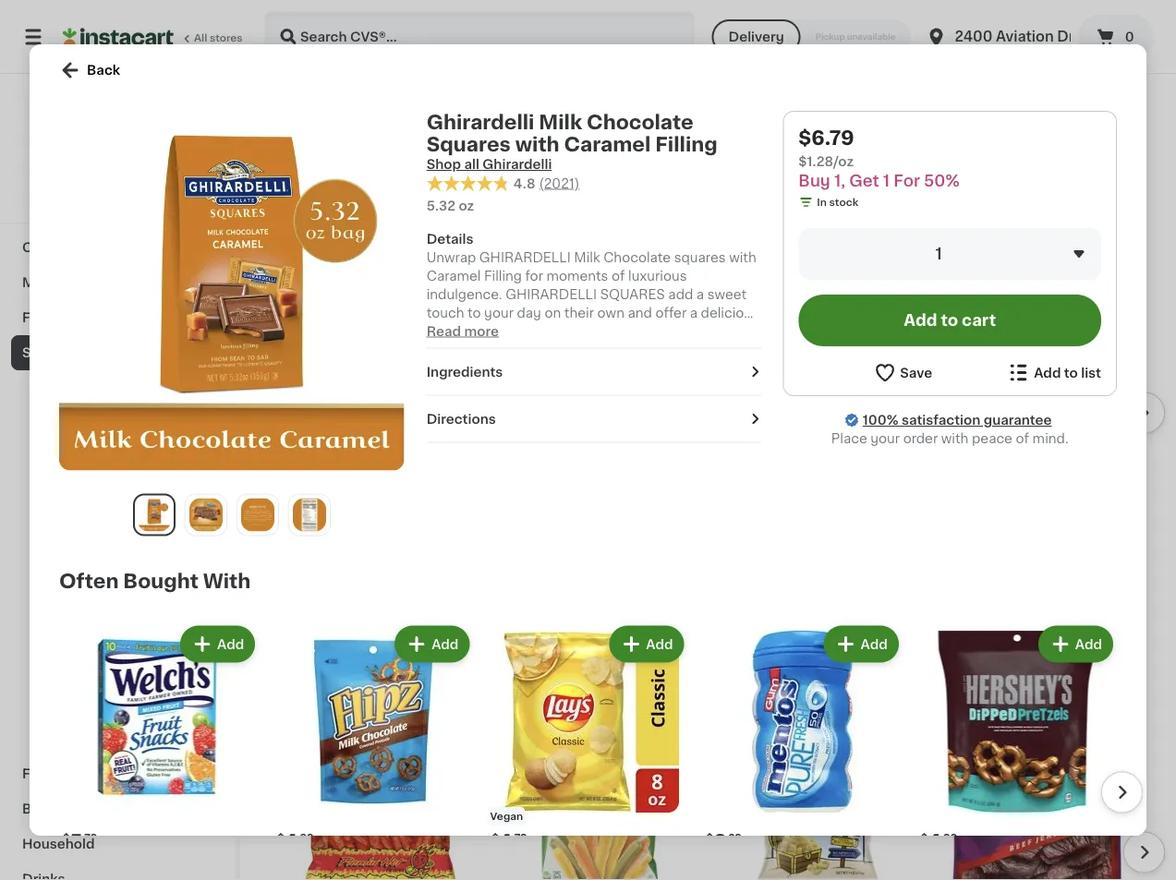 Task type: vqa. For each thing, say whether or not it's contained in the screenshot.
"(207)"
yes



Task type: describe. For each thing, give the bounding box(es) containing it.
everyday store prices
[[55, 159, 169, 170]]

8
[[277, 541, 284, 551]]

add to list button
[[1007, 361, 1101, 384]]

medicine
[[22, 276, 84, 289]]

1 99 from the left
[[300, 833, 314, 843]]

1 horizontal spatial 5
[[288, 444, 301, 464]]

read more
[[427, 325, 499, 338]]

8 oz
[[277, 541, 299, 551]]

dips & spreads
[[33, 733, 134, 746]]

$ inside '$ 6 29'
[[706, 833, 713, 843]]

all stores link
[[63, 11, 244, 63]]

for inside the $6.79 $1.28/oz buy 1, get 1 for 50%
[[894, 173, 920, 189]]

& for spreads
[[66, 733, 77, 746]]

cvs® logo image
[[100, 96, 135, 131]]

add to cart
[[904, 313, 996, 328]]

store
[[107, 159, 134, 170]]

candy & chocolate ghirardelli milk chocolate squares with caramel filling hero image
[[59, 126, 404, 471]]

$6.79 element
[[716, 442, 920, 466]]

prices
[[137, 159, 169, 170]]

0 horizontal spatial get
[[315, 471, 335, 481]]

1 inside field
[[935, 246, 942, 262]]

details
[[427, 233, 473, 245]]

& for allergy
[[57, 241, 68, 254]]

enlarge candy & chocolate ghirardelli milk chocolate squares with caramel filling lifestyle (opens in a new tab) image
[[189, 499, 223, 532]]

& for chocolate
[[79, 417, 90, 430]]

treats
[[147, 627, 187, 640]]

16 oz
[[941, 42, 966, 52]]

popcorn
[[87, 662, 142, 675]]

all
[[464, 158, 479, 171]]

16
[[941, 42, 952, 52]]

1 vertical spatial $ 5 79
[[63, 832, 97, 851]]

oz for 16 oz
[[954, 42, 966, 52]]

add to list
[[1034, 366, 1101, 379]]

filling
[[655, 134, 718, 154]]

in stock
[[817, 197, 858, 207]]

order
[[903, 432, 938, 445]]

delivery button
[[712, 19, 801, 55]]

dips
[[33, 733, 63, 746]]

1 inside the $6.79 $1.28/oz buy 1, get 1 for 50%
[[883, 173, 890, 189]]

1, inside the $6.79 $1.28/oz buy 1, get 1 for 50%
[[834, 173, 845, 189]]

100% satisfaction guarantee link
[[863, 411, 1052, 430]]

get inside the $6.79 $1.28/oz buy 1, get 1 for 50%
[[849, 173, 879, 189]]

for inside item carousel region
[[344, 471, 361, 481]]

earn with cvs® extracare® link
[[42, 194, 193, 209]]

guarantee inside "button"
[[142, 178, 196, 188]]

(2021)
[[539, 177, 580, 190]]

cookies & baked treats
[[33, 627, 187, 640]]

0 button
[[1078, 15, 1154, 59]]

back
[[87, 64, 120, 77]]

cookies & baked treats link
[[11, 616, 225, 651]]

directions button
[[427, 410, 761, 428]]

$ 6 29
[[706, 832, 742, 851]]

6
[[713, 832, 727, 851]]

89
[[956, 445, 970, 455]]

of
[[1016, 432, 1029, 445]]

pantry
[[73, 768, 117, 781]]

first
[[22, 311, 52, 324]]

1 4 from the left
[[499, 832, 512, 851]]

bought
[[123, 572, 198, 591]]

with inside ghirardelli milk chocolate squares with caramel filling shop all ghirardelli
[[515, 134, 560, 154]]

0 vertical spatial snacks
[[22, 346, 70, 359]]

1 vertical spatial candy
[[33, 417, 76, 430]]

read more button
[[427, 322, 499, 341]]

nerds candy, gummy clusters, rainbow
[[277, 487, 429, 519]]

often bought with
[[59, 572, 251, 591]]

2 $ 4 99 from the left
[[921, 832, 957, 851]]

2400 aviation dr
[[955, 30, 1074, 43]]

9
[[686, 42, 693, 52]]

50% inside the $6.79 $1.28/oz buy 1, get 1 for 50%
[[924, 173, 960, 189]]

$ 1 89
[[938, 444, 970, 464]]

& for popcorn
[[73, 662, 83, 675]]

1 vertical spatial 100% satisfaction guarantee
[[863, 414, 1052, 427]]

$ inside the $ 4 79
[[492, 833, 499, 843]]

cvs®
[[93, 196, 121, 206]]

cookies
[[33, 627, 86, 640]]

snack
[[33, 452, 73, 465]]

$6.79
[[799, 128, 854, 147]]

view more for chips
[[1057, 656, 1126, 669]]

guarantee inside "link"
[[984, 414, 1052, 427]]

snacks & candy link
[[11, 335, 225, 370]]

bars
[[76, 452, 105, 465]]

in
[[817, 197, 827, 207]]

snacks & candy
[[22, 346, 132, 359]]

0 horizontal spatial 79
[[84, 833, 97, 843]]

& for gum
[[73, 592, 83, 605]]

item carousel region for on sale now
[[277, 223, 1165, 622]]

product group containing 6
[[703, 622, 902, 880]]

details button
[[427, 230, 761, 248]]

more for chips
[[1092, 656, 1126, 669]]

all
[[194, 33, 207, 43]]

jerky
[[33, 662, 70, 675]]

& for baked
[[90, 627, 100, 640]]

spreads
[[80, 733, 134, 746]]

1, inside item carousel region
[[306, 471, 313, 481]]

view more for on sale now
[[1057, 183, 1126, 196]]

(2021) button
[[539, 174, 580, 192]]

mind.
[[1033, 432, 1069, 445]]

earn
[[42, 196, 66, 206]]

gummy
[[377, 487, 429, 500]]

3 4 from the left
[[928, 832, 942, 851]]

1 inside "product" group
[[945, 444, 954, 464]]

$ 4 79
[[492, 832, 527, 851]]

clusters,
[[277, 506, 335, 519]]

medicine link
[[11, 265, 225, 300]]

snack bars
[[33, 452, 105, 465]]

caramel
[[564, 134, 651, 154]]

household
[[22, 838, 95, 851]]

everyday store prices link
[[55, 157, 180, 172]]

read
[[427, 325, 461, 338]]



Task type: locate. For each thing, give the bounding box(es) containing it.
mints & gum link
[[11, 581, 225, 616]]

with right earn
[[68, 196, 91, 206]]

satisfaction inside 100% satisfaction guarantee "link"
[[902, 414, 981, 427]]

more snacks
[[33, 698, 117, 710]]

rainbow
[[338, 506, 394, 519]]

1 horizontal spatial 1,
[[834, 173, 845, 189]]

peace
[[972, 432, 1013, 445]]

enlarge candy & chocolate ghirardelli milk chocolate squares with caramel filling nutrition (opens in a new tab) image
[[293, 499, 326, 532]]

2 horizontal spatial 4
[[928, 832, 942, 851]]

1 horizontal spatial 100% satisfaction guarantee
[[863, 414, 1052, 427]]

& up the bars
[[79, 417, 90, 430]]

None search field
[[264, 11, 695, 63]]

with down 100% satisfaction guarantee "link"
[[941, 432, 969, 445]]

1 horizontal spatial 4
[[499, 832, 512, 851]]

0
[[1125, 30, 1134, 43]]

0 horizontal spatial $ 5 79
[[63, 832, 97, 851]]

79
[[302, 445, 315, 455], [84, 833, 97, 843], [514, 833, 527, 843]]

2 vertical spatial more
[[33, 698, 67, 710]]

1 vertical spatial for
[[344, 471, 361, 481]]

0 horizontal spatial guarantee
[[142, 178, 196, 188]]

chips
[[277, 653, 337, 672]]

50%
[[924, 173, 960, 189], [364, 471, 387, 481]]

first aid & safety
[[22, 311, 138, 324]]

back button
[[59, 59, 120, 81]]

1, up in stock at the top right of the page
[[834, 173, 845, 189]]

with
[[515, 134, 560, 154], [68, 196, 91, 206], [941, 432, 969, 445]]

0 vertical spatial with
[[515, 134, 560, 154]]

1 horizontal spatial get
[[849, 173, 879, 189]]

&
[[57, 241, 68, 254], [80, 311, 91, 324], [74, 346, 84, 359], [79, 417, 90, 430], [73, 592, 83, 605], [90, 627, 100, 640], [73, 662, 83, 675], [66, 733, 77, 746], [59, 768, 70, 781]]

50% up candy,
[[364, 471, 387, 481]]

0 vertical spatial view more
[[1057, 183, 1126, 196]]

79 up 'buy 1, get 1 for 50%'
[[302, 445, 315, 455]]

beauty
[[22, 803, 70, 816]]

1 vertical spatial 100%
[[863, 414, 899, 427]]

buy up nerds on the left bottom
[[283, 471, 303, 481]]

allergy
[[71, 241, 118, 254]]

safety
[[94, 311, 138, 324]]

0 vertical spatial 1,
[[834, 173, 845, 189]]

5
[[288, 444, 301, 464], [70, 832, 83, 851]]

100% inside "button"
[[47, 178, 75, 188]]

0 vertical spatial get
[[849, 173, 879, 189]]

1 vertical spatial chocolate
[[93, 417, 160, 430]]

2 vertical spatial with
[[941, 432, 969, 445]]

jerky & popcorn
[[33, 662, 142, 675]]

0 horizontal spatial chocolate
[[93, 417, 160, 430]]

0 horizontal spatial satisfaction
[[78, 178, 140, 188]]

2 view more from the top
[[1057, 656, 1126, 669]]

buy inside the $6.79 $1.28/oz buy 1, get 1 for 50%
[[799, 173, 830, 189]]

1 vertical spatial 1,
[[306, 471, 313, 481]]

$ inside $ 1 89
[[938, 445, 945, 455]]

view more link for on sale now
[[1057, 180, 1139, 199]]

item carousel region for chips
[[277, 696, 1165, 880]]

& right food
[[59, 768, 70, 781]]

2 horizontal spatial with
[[941, 432, 969, 445]]

1 horizontal spatial 50%
[[924, 173, 960, 189]]

snacks down first at the left of the page
[[22, 346, 70, 359]]

1 horizontal spatial to
[[1064, 366, 1078, 379]]

nerds
[[277, 487, 324, 500]]

0 vertical spatial buy
[[799, 173, 830, 189]]

candy down 'safety'
[[88, 346, 132, 359]]

& for candy
[[74, 346, 84, 359]]

chips link
[[277, 651, 337, 674]]

ghirardelli milk chocolate squares with caramel filling shop all ghirardelli
[[427, 112, 718, 171]]

100% up your
[[863, 414, 899, 427]]

satisfaction
[[78, 178, 140, 188], [902, 414, 981, 427]]

0 vertical spatial guarantee
[[142, 178, 196, 188]]

79 down the beauty link on the left bottom of page
[[84, 833, 97, 843]]

oz right 5.32
[[459, 199, 474, 212]]

9 oz
[[686, 42, 707, 52]]

0 horizontal spatial candy
[[33, 417, 76, 430]]

99
[[300, 833, 314, 843], [943, 833, 957, 843]]

guarantee up extracare®
[[142, 178, 196, 188]]

satisfaction inside 100% satisfaction guarantee "button"
[[78, 178, 140, 188]]

2 view from the top
[[1057, 656, 1089, 669]]

cold & allergy essentials
[[22, 241, 189, 254]]

1 horizontal spatial buy
[[799, 173, 830, 189]]

delivery
[[729, 30, 784, 43]]

everyday
[[55, 159, 104, 170]]

1, up nerds on the left bottom
[[306, 471, 313, 481]]

0 vertical spatial view
[[1057, 183, 1089, 196]]

stock
[[829, 197, 858, 207]]

food & pantry
[[22, 768, 117, 781]]

to
[[941, 313, 958, 328], [1064, 366, 1078, 379]]

1,
[[834, 173, 845, 189], [306, 471, 313, 481]]

$6.79 $1.28/oz buy 1, get 1 for 50%
[[799, 128, 960, 189]]

1 horizontal spatial guarantee
[[984, 414, 1052, 427]]

0 horizontal spatial buy
[[283, 471, 303, 481]]

chocolate inside ghirardelli milk chocolate squares with caramel filling shop all ghirardelli
[[587, 112, 694, 132]]

0 vertical spatial candy
[[88, 346, 132, 359]]

chocolate
[[587, 112, 694, 132], [93, 417, 160, 430]]

0 vertical spatial 5
[[288, 444, 301, 464]]

oz for 8 oz
[[287, 541, 299, 551]]

79 down vegan
[[514, 833, 527, 843]]

1 view more from the top
[[1057, 183, 1126, 196]]

1 vertical spatial to
[[1064, 366, 1078, 379]]

0 vertical spatial view more link
[[1057, 180, 1139, 199]]

50% up 1 field at the top right of the page
[[924, 173, 960, 189]]

ghirardelli
[[483, 158, 552, 171]]

1 vertical spatial 50%
[[364, 471, 387, 481]]

1 vertical spatial snacks
[[70, 698, 117, 710]]

0 horizontal spatial 99
[[300, 833, 314, 843]]

for up 1 field at the top right of the page
[[894, 173, 920, 189]]

$ 5 79
[[281, 444, 315, 464], [63, 832, 97, 851]]

$ 5 79 down beauty
[[63, 832, 97, 851]]

baked
[[103, 627, 144, 640]]

0 horizontal spatial with
[[68, 196, 91, 206]]

candy up snack
[[33, 417, 76, 430]]

guarantee up the of
[[984, 414, 1052, 427]]

0 horizontal spatial 50%
[[364, 471, 387, 481]]

& right aid
[[80, 311, 91, 324]]

1 vertical spatial satisfaction
[[902, 414, 981, 427]]

with up ghirardelli
[[515, 134, 560, 154]]

save button
[[873, 361, 932, 384]]

1 vertical spatial guarantee
[[984, 414, 1052, 427]]

4.8
[[513, 177, 535, 190]]

1 view from the top
[[1057, 183, 1089, 196]]

candy & chocolate
[[33, 417, 160, 430]]

chocolate for &
[[93, 417, 160, 430]]

add
[[440, 246, 467, 259], [659, 246, 686, 259], [1097, 246, 1124, 259], [904, 313, 937, 328], [1034, 366, 1061, 379], [217, 638, 244, 651], [432, 638, 459, 651], [646, 638, 673, 651], [861, 638, 888, 651], [1075, 638, 1102, 651], [440, 719, 467, 732], [659, 719, 686, 732], [1097, 719, 1124, 732]]

1 horizontal spatial 100%
[[863, 414, 899, 427]]

(23)
[[754, 27, 774, 37]]

0 horizontal spatial to
[[941, 313, 958, 328]]

$ 4 99
[[277, 832, 314, 851], [921, 832, 957, 851]]

on sale now link
[[277, 179, 407, 201]]

$1.28/oz
[[799, 155, 854, 168]]

0 vertical spatial more
[[1092, 183, 1126, 196]]

enlarge candy & chocolate ghirardelli milk chocolate squares with caramel filling ingredients (opens in a new tab) image
[[241, 499, 274, 532]]

chocolate up caramel
[[587, 112, 694, 132]]

item carousel region containing add
[[277, 696, 1165, 880]]

1 vertical spatial with
[[68, 196, 91, 206]]

more snacks link
[[11, 686, 225, 722]]

5 down beauty
[[70, 832, 83, 851]]

for up candy,
[[344, 471, 361, 481]]

to left cart
[[941, 313, 958, 328]]

1 vertical spatial view more
[[1057, 656, 1126, 669]]

oz right 8 at the left bottom
[[287, 541, 299, 551]]

product group
[[277, 230, 482, 611], [496, 230, 701, 607], [716, 230, 920, 589], [935, 230, 1139, 589], [59, 622, 259, 880], [274, 622, 473, 880], [488, 622, 688, 880], [703, 622, 902, 880], [917, 622, 1117, 880], [277, 703, 482, 880], [496, 703, 701, 880], [716, 703, 920, 880], [935, 703, 1139, 880]]

1 horizontal spatial candy
[[88, 346, 132, 359]]

product group containing 1
[[935, 230, 1139, 589]]

vegan
[[490, 811, 523, 822]]

0 vertical spatial chocolate
[[587, 112, 694, 132]]

0 horizontal spatial 1,
[[306, 471, 313, 481]]

buy up in
[[799, 173, 830, 189]]

with
[[203, 572, 251, 591]]

squares
[[427, 134, 511, 154]]

100% up earn
[[47, 178, 75, 188]]

enlarge candy & chocolate ghirardelli milk chocolate squares with caramel filling hero (opens in a new tab) image
[[138, 499, 171, 532]]

2400 aviation dr button
[[925, 11, 1074, 63]]

candy,
[[328, 487, 374, 500]]

1 $ 4 99 from the left
[[277, 832, 314, 851]]

view for chips
[[1057, 656, 1089, 669]]

1 vertical spatial 5
[[70, 832, 83, 851]]

0 vertical spatial satisfaction
[[78, 178, 140, 188]]

0 horizontal spatial 100% satisfaction guarantee
[[47, 178, 196, 188]]

(207)
[[1009, 27, 1036, 37]]

food
[[22, 768, 56, 781]]

0 vertical spatial for
[[894, 173, 920, 189]]

1 horizontal spatial $ 5 79
[[281, 444, 315, 464]]

& down the often
[[73, 592, 83, 605]]

oz for 9 oz
[[695, 42, 707, 52]]

place your order with peace of mind.
[[831, 432, 1069, 445]]

0 horizontal spatial 4
[[284, 832, 298, 851]]

cold
[[22, 241, 54, 254]]

0 vertical spatial 100% satisfaction guarantee
[[47, 178, 196, 188]]

ghirardelli
[[427, 112, 534, 132]]

view more link for chips
[[1057, 653, 1139, 672]]

0 horizontal spatial for
[[344, 471, 361, 481]]

to for cart
[[941, 313, 958, 328]]

2 4 from the left
[[284, 832, 298, 851]]

1 horizontal spatial 79
[[302, 445, 315, 455]]

100% satisfaction guarantee inside 100% satisfaction guarantee "button"
[[47, 178, 196, 188]]

candy & chocolate link
[[11, 406, 225, 441]]

0 horizontal spatial 100%
[[47, 178, 75, 188]]

earn with cvs® extracare®
[[42, 196, 182, 206]]

hershey's holiday image
[[294, 0, 534, 78]]

1 field
[[799, 228, 1101, 280]]

more for on sale now
[[1092, 183, 1126, 196]]

dips & spreads link
[[11, 722, 225, 757]]

first aid & safety link
[[11, 300, 225, 335]]

chocolate up snack bars link at the bottom of page
[[93, 417, 160, 430]]

1 view more link from the top
[[1057, 180, 1139, 199]]

now
[[361, 180, 407, 199]]

2 view more link from the top
[[1057, 653, 1139, 672]]

instacart logo image
[[63, 26, 174, 48]]

0 vertical spatial 100%
[[47, 178, 75, 188]]

add to cart button
[[799, 295, 1101, 346]]

mints
[[33, 592, 69, 605]]

shop
[[427, 158, 461, 171]]

0 horizontal spatial $ 4 99
[[277, 832, 314, 851]]

79 inside the $ 4 79
[[514, 833, 527, 843]]

often
[[59, 572, 119, 591]]

5.32 oz
[[427, 199, 474, 212]]

more
[[464, 325, 499, 338]]

get up nerds on the left bottom
[[315, 471, 335, 481]]

1 vertical spatial more
[[1092, 656, 1126, 669]]

1 vertical spatial view more link
[[1057, 653, 1139, 672]]

extracare®
[[124, 196, 182, 206]]

get up stock
[[849, 173, 879, 189]]

$ 5 79 up nerds on the left bottom
[[281, 444, 315, 464]]

& right dips
[[66, 733, 77, 746]]

2 horizontal spatial 79
[[514, 833, 527, 843]]

item carousel region
[[277, 223, 1165, 622], [59, 615, 1143, 880], [277, 696, 1165, 880]]

& for pantry
[[59, 768, 70, 781]]

& right cold
[[57, 241, 68, 254]]

household link
[[11, 827, 225, 862]]

milk
[[539, 112, 582, 132]]

oz right 16
[[954, 42, 966, 52]]

1 horizontal spatial satisfaction
[[902, 414, 981, 427]]

0 horizontal spatial 5
[[70, 832, 83, 851]]

$
[[281, 445, 288, 455], [938, 445, 945, 455], [63, 833, 70, 843], [492, 833, 499, 843], [277, 833, 284, 843], [706, 833, 713, 843], [921, 833, 928, 843]]

4.8 (2021)
[[513, 177, 580, 190]]

100% satisfaction guarantee up "place your order with peace of mind." on the right of the page
[[863, 414, 1052, 427]]

5 up nerds on the left bottom
[[288, 444, 301, 464]]

snack bars link
[[11, 441, 225, 476]]

1 horizontal spatial for
[[894, 173, 920, 189]]

list
[[1081, 366, 1101, 379]]

1 horizontal spatial chocolate
[[587, 112, 694, 132]]

1 vertical spatial get
[[315, 471, 335, 481]]

& left 'baked'
[[90, 627, 100, 640]]

sale
[[312, 180, 356, 199]]

satisfaction up 'cvs®'
[[78, 178, 140, 188]]

100% satisfaction guarantee down the "store"
[[47, 178, 196, 188]]

buy 1, get 1 for 50%
[[283, 471, 387, 481]]

to for list
[[1064, 366, 1078, 379]]

0 vertical spatial 50%
[[924, 173, 960, 189]]

all stores
[[194, 33, 243, 43]]

service type group
[[712, 19, 910, 55]]

chocolate for milk
[[587, 112, 694, 132]]

1 horizontal spatial $ 4 99
[[921, 832, 957, 851]]

0 vertical spatial to
[[941, 313, 958, 328]]

oz for 5.32 oz
[[459, 199, 474, 212]]

more
[[1092, 183, 1126, 196], [1092, 656, 1126, 669], [33, 698, 67, 710]]

oz right 9
[[695, 42, 707, 52]]

0 vertical spatial $ 5 79
[[281, 444, 315, 464]]

to left list
[[1064, 366, 1078, 379]]

snacks down "jerky & popcorn"
[[70, 698, 117, 710]]

1 vertical spatial view
[[1057, 656, 1089, 669]]

satisfaction up "place your order with peace of mind." on the right of the page
[[902, 414, 981, 427]]

cart
[[962, 313, 996, 328]]

100% inside "link"
[[863, 414, 899, 427]]

& right jerky
[[73, 662, 83, 675]]

& down first aid & safety
[[74, 346, 84, 359]]

1 horizontal spatial 99
[[943, 833, 957, 843]]

beauty link
[[11, 792, 225, 827]]

view for on sale now
[[1057, 183, 1089, 196]]

2 99 from the left
[[943, 833, 957, 843]]

1 vertical spatial buy
[[283, 471, 303, 481]]

on
[[277, 180, 307, 199]]

1 horizontal spatial with
[[515, 134, 560, 154]]

100% satisfaction guarantee button
[[29, 172, 207, 190]]



